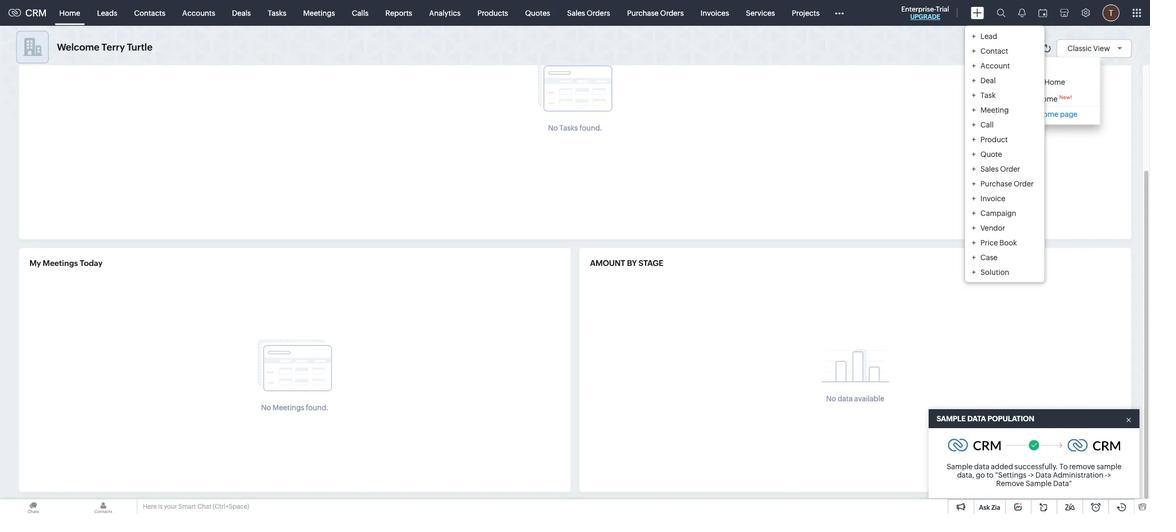 Task type: describe. For each thing, give the bounding box(es) containing it.
here
[[143, 504, 157, 511]]

ask zia
[[979, 504, 1001, 511]]

here is your smart chat (ctrl+space)
[[143, 504, 249, 511]]

sales orders
[[567, 9, 610, 17]]

trial
[[936, 5, 950, 13]]

+ deal
[[972, 76, 996, 85]]

solution
[[981, 268, 1010, 277]]

0 horizontal spatial terry
[[102, 42, 125, 53]]

sample data population
[[937, 415, 1035, 423]]

contacts link
[[126, 0, 174, 26]]

upgrade
[[911, 13, 941, 20]]

4 menu item from the top
[[965, 73, 1045, 88]]

+ for + lead
[[972, 32, 976, 40]]

home up new! at the right top
[[1045, 78, 1066, 86]]

+ contact
[[972, 47, 1009, 55]]

is
[[158, 504, 163, 511]]

invoices link
[[692, 0, 738, 26]]

stage
[[639, 259, 664, 268]]

Other Modules field
[[828, 4, 851, 21]]

found. for no tasks found.
[[580, 124, 602, 132]]

remove
[[997, 480, 1025, 488]]

data for available
[[838, 395, 853, 403]]

ask
[[979, 504, 990, 511]]

analytics link
[[421, 0, 469, 26]]

projects link
[[784, 0, 828, 26]]

welcome terry turtle
[[57, 42, 153, 53]]

+ call
[[972, 120, 994, 129]]

meetings link
[[295, 0, 344, 26]]

my
[[30, 259, 41, 268]]

0 vertical spatial classic view link
[[1068, 44, 1126, 52]]

analytics
[[429, 9, 461, 17]]

terry turtle's home link
[[989, 78, 1098, 86]]

accounts
[[182, 9, 215, 17]]

2 vertical spatial sample
[[1026, 480, 1052, 488]]

deals
[[232, 9, 251, 17]]

vendor
[[981, 224, 1006, 232]]

successfully.
[[1015, 463, 1058, 471]]

book
[[1000, 239, 1017, 247]]

signals image
[[1019, 8, 1026, 17]]

13 menu item from the top
[[965, 206, 1045, 221]]

5 menu item from the top
[[965, 88, 1045, 103]]

task
[[981, 91, 996, 99]]

manager's
[[1000, 95, 1036, 103]]

accounts link
[[174, 0, 224, 26]]

+ for + call
[[972, 120, 976, 129]]

+ for + case
[[972, 253, 976, 262]]

case
[[981, 253, 998, 262]]

calendar image
[[1039, 9, 1048, 17]]

to
[[987, 471, 994, 480]]

turtle's
[[1019, 78, 1043, 86]]

+ for + sales order
[[972, 165, 976, 173]]

sales orders link
[[559, 0, 619, 26]]

found. for no meetings found.
[[306, 404, 329, 412]]

reports
[[386, 9, 412, 17]]

invoices
[[701, 9, 729, 17]]

order for + sales order
[[1001, 165, 1021, 173]]

11 menu item from the top
[[965, 176, 1045, 191]]

quotes
[[525, 9, 550, 17]]

+ for + deal
[[972, 76, 976, 85]]

contacts
[[134, 9, 165, 17]]

"settings
[[996, 471, 1027, 480]]

1 horizontal spatial classic
[[1068, 44, 1092, 52]]

+ invoice
[[972, 194, 1006, 203]]

chats image
[[0, 500, 66, 515]]

+ for + account
[[972, 61, 976, 70]]

6 menu item from the top
[[965, 103, 1045, 117]]

added
[[991, 463, 1013, 471]]

to
[[1060, 463, 1068, 471]]

profile image
[[1103, 4, 1120, 21]]

population
[[988, 415, 1035, 423]]

meetings for no meetings found.
[[273, 404, 304, 412]]

services
[[746, 9, 775, 17]]

search image
[[997, 8, 1006, 17]]

meetings inside meetings "link"
[[303, 9, 335, 17]]

1 vertical spatial classic view link
[[989, 63, 1098, 72]]

2 menu item from the top
[[965, 44, 1045, 58]]

calls link
[[344, 0, 377, 26]]

+ solution
[[972, 268, 1010, 277]]

+ price book
[[972, 239, 1017, 247]]

no for no tasks found.
[[548, 124, 558, 132]]

enterprise-trial upgrade
[[902, 5, 950, 20]]

1 vertical spatial terry
[[1000, 78, 1017, 86]]

+ account
[[972, 61, 1010, 70]]

data"
[[1054, 480, 1073, 488]]

turtle
[[127, 42, 153, 53]]

crm
[[25, 8, 47, 18]]

10 menu item from the top
[[965, 162, 1045, 176]]

sample data added successfully. to remove sample data, go to "settings -> data administration -> remove sample data"
[[947, 463, 1122, 488]]

sales inside menu item
[[981, 165, 999, 173]]

page
[[1061, 110, 1078, 118]]

lead
[[981, 32, 998, 40]]

+ purchase order
[[972, 180, 1034, 188]]

sample
[[1097, 463, 1122, 471]]

+ for + purchase order
[[972, 180, 976, 188]]

+ for + invoice
[[972, 194, 976, 203]]

+ for + campaign
[[972, 209, 976, 218]]

new!
[[1060, 94, 1073, 100]]

0 horizontal spatial classic
[[1000, 63, 1024, 72]]

amount by stage
[[590, 259, 664, 268]]



Task type: locate. For each thing, give the bounding box(es) containing it.
1 vertical spatial sales
[[981, 165, 999, 173]]

data left population
[[968, 415, 986, 423]]

data
[[838, 395, 853, 403], [975, 463, 990, 471]]

data,
[[958, 471, 975, 480]]

1 vertical spatial sample
[[947, 463, 973, 471]]

+ left case
[[972, 253, 976, 262]]

1 horizontal spatial -
[[1106, 471, 1108, 480]]

0 vertical spatial purchase
[[627, 9, 659, 17]]

1 menu item from the top
[[965, 29, 1045, 44]]

0 vertical spatial view
[[1094, 44, 1110, 52]]

+ task
[[972, 91, 996, 99]]

manager's home new!
[[1000, 94, 1073, 103]]

16 menu item from the top
[[965, 250, 1045, 265]]

3 menu item from the top
[[965, 58, 1045, 73]]

+ left quote
[[972, 150, 976, 158]]

purchase orders link
[[619, 0, 692, 26]]

sample
[[937, 415, 966, 423], [947, 463, 973, 471], [1026, 480, 1052, 488]]

create menu image
[[971, 7, 984, 19]]

services link
[[738, 0, 784, 26]]

0 horizontal spatial -
[[1029, 471, 1031, 480]]

11 + from the top
[[972, 180, 976, 188]]

+ down + case at right
[[972, 268, 976, 277]]

0 horizontal spatial view
[[1026, 63, 1042, 72]]

customize
[[1000, 110, 1037, 118]]

quote
[[981, 150, 1003, 158]]

price
[[981, 239, 998, 247]]

1 orders from the left
[[587, 9, 610, 17]]

my meetings today
[[30, 259, 103, 268]]

classic view link
[[1068, 44, 1126, 52], [989, 63, 1098, 72]]

purchase orders
[[627, 9, 684, 17]]

+ lead
[[972, 32, 998, 40]]

today
[[80, 259, 103, 268]]

+ for + product
[[972, 135, 976, 144]]

2 > from the left
[[1108, 471, 1112, 480]]

0 horizontal spatial classic view
[[1000, 63, 1042, 72]]

1 horizontal spatial data
[[1036, 471, 1052, 480]]

+ sales order
[[972, 165, 1021, 173]]

products
[[478, 9, 508, 17]]

menu item down account
[[965, 73, 1045, 88]]

1 vertical spatial found.
[[306, 404, 329, 412]]

+ left price
[[972, 239, 976, 247]]

+ for + task
[[972, 91, 976, 99]]

0 horizontal spatial >
[[1031, 471, 1035, 480]]

sample for sample data added successfully. to remove sample data, go to "settings -> data administration -> remove sample data"
[[947, 463, 973, 471]]

remove
[[1070, 463, 1096, 471]]

1 vertical spatial view
[[1026, 63, 1042, 72]]

tasks link
[[259, 0, 295, 26]]

available
[[855, 395, 885, 403]]

+ for + contact
[[972, 47, 976, 55]]

1 vertical spatial data
[[1036, 471, 1052, 480]]

by
[[627, 259, 637, 268]]

>
[[1031, 471, 1035, 480], [1108, 471, 1112, 480]]

> right "settings on the right bottom of the page
[[1031, 471, 1035, 480]]

0 vertical spatial data
[[968, 415, 986, 423]]

8 + from the top
[[972, 135, 976, 144]]

quotes link
[[517, 0, 559, 26]]

1 horizontal spatial >
[[1108, 471, 1112, 480]]

12 menu item from the top
[[965, 191, 1045, 206]]

view for the topmost classic view link
[[1094, 44, 1110, 52]]

0 horizontal spatial no
[[261, 404, 271, 412]]

menu item up quote
[[965, 132, 1045, 147]]

+ left deal
[[972, 76, 976, 85]]

1 horizontal spatial view
[[1094, 44, 1110, 52]]

2 vertical spatial no
[[261, 404, 271, 412]]

8 menu item from the top
[[965, 132, 1045, 147]]

data left added at the right bottom of page
[[975, 463, 990, 471]]

1 horizontal spatial data
[[975, 463, 990, 471]]

home link
[[51, 0, 89, 26]]

meeting
[[981, 106, 1009, 114]]

account
[[981, 61, 1010, 70]]

view up "terry turtle's home"
[[1026, 63, 1042, 72]]

+ left task at right
[[972, 91, 976, 99]]

+ case
[[972, 253, 998, 262]]

+ vendor
[[972, 224, 1006, 232]]

2 horizontal spatial no
[[827, 395, 836, 403]]

0 vertical spatial found.
[[580, 124, 602, 132]]

no
[[548, 124, 558, 132], [827, 395, 836, 403], [261, 404, 271, 412]]

1 vertical spatial order
[[1014, 180, 1034, 188]]

order down the + sales order
[[1014, 180, 1034, 188]]

signals element
[[1012, 0, 1032, 26]]

campaign
[[981, 209, 1017, 218]]

go
[[976, 471, 985, 480]]

meetings
[[303, 9, 335, 17], [43, 259, 78, 268], [273, 404, 304, 412]]

order up "+ purchase order" on the right of page
[[1001, 165, 1021, 173]]

1 + from the top
[[972, 32, 976, 40]]

1 horizontal spatial purchase
[[981, 180, 1013, 188]]

home down manager's home new!
[[1038, 110, 1059, 118]]

+ up + invoice
[[972, 180, 976, 188]]

+ left lead
[[972, 32, 976, 40]]

no tasks found.
[[548, 124, 602, 132]]

2 vertical spatial meetings
[[273, 404, 304, 412]]

-
[[1029, 471, 1031, 480], [1106, 471, 1108, 480]]

12 + from the top
[[972, 194, 976, 203]]

0 horizontal spatial data
[[838, 395, 853, 403]]

15 menu item from the top
[[965, 235, 1045, 250]]

0 vertical spatial data
[[838, 395, 853, 403]]

classic view
[[1068, 44, 1110, 52], [1000, 63, 1042, 72]]

leads link
[[89, 0, 126, 26]]

+ for + meeting
[[972, 106, 976, 114]]

no data available
[[827, 395, 885, 403]]

+ meeting
[[972, 106, 1009, 114]]

menu item down task at right
[[965, 103, 1045, 117]]

classic up the terry turtle's home link
[[1068, 44, 1092, 52]]

data left the available
[[838, 395, 853, 403]]

meetings for my meetings today
[[43, 259, 78, 268]]

14 menu item from the top
[[965, 221, 1045, 235]]

sales down quote
[[981, 165, 999, 173]]

smart
[[178, 504, 196, 511]]

3 + from the top
[[972, 61, 976, 70]]

0 vertical spatial meetings
[[303, 9, 335, 17]]

1 horizontal spatial tasks
[[560, 124, 578, 132]]

classic view link down profile icon
[[1068, 44, 1126, 52]]

orders for purchase orders
[[660, 9, 684, 17]]

purchase inside menu item
[[981, 180, 1013, 188]]

0 horizontal spatial found.
[[306, 404, 329, 412]]

9 + from the top
[[972, 150, 976, 158]]

0 vertical spatial terry
[[102, 42, 125, 53]]

1 horizontal spatial classic view
[[1068, 44, 1110, 52]]

+ left vendor
[[972, 224, 976, 232]]

1 horizontal spatial no
[[548, 124, 558, 132]]

terry up manager's
[[1000, 78, 1017, 86]]

> right remove
[[1108, 471, 1112, 480]]

menu item up meeting
[[965, 88, 1045, 103]]

1 vertical spatial classic view
[[1000, 63, 1042, 72]]

menu item up book at the right top of page
[[965, 221, 1045, 235]]

no for no data available
[[827, 395, 836, 403]]

+
[[972, 32, 976, 40], [972, 47, 976, 55], [972, 61, 976, 70], [972, 76, 976, 85], [972, 91, 976, 99], [972, 106, 976, 114], [972, 120, 976, 129], [972, 135, 976, 144], [972, 150, 976, 158], [972, 165, 976, 173], [972, 180, 976, 188], [972, 194, 976, 203], [972, 209, 976, 218], [972, 224, 976, 232], [972, 239, 976, 247], [972, 253, 976, 262], [972, 268, 976, 277]]

order for + purchase order
[[1014, 180, 1034, 188]]

0 horizontal spatial data
[[968, 415, 986, 423]]

7 menu item from the top
[[965, 117, 1045, 132]]

customize home page link
[[989, 110, 1098, 118]]

1 vertical spatial no
[[827, 395, 836, 403]]

amount
[[590, 259, 625, 268]]

data
[[968, 415, 986, 423], [1036, 471, 1052, 480]]

1 vertical spatial data
[[975, 463, 990, 471]]

customize home page
[[1000, 110, 1078, 118]]

10 + from the top
[[972, 165, 976, 173]]

15 + from the top
[[972, 239, 976, 247]]

1 vertical spatial tasks
[[560, 124, 578, 132]]

0 vertical spatial classic
[[1068, 44, 1092, 52]]

terry turtle's home
[[1000, 78, 1066, 86]]

menu item up "+ purchase order" on the right of page
[[965, 162, 1045, 176]]

administration
[[1053, 471, 1104, 480]]

data for added
[[975, 463, 990, 471]]

profile element
[[1097, 0, 1126, 26]]

classic view link up the terry turtle's home link
[[989, 63, 1098, 72]]

call
[[981, 120, 994, 129]]

home inside manager's home new!
[[1037, 95, 1058, 103]]

projects
[[792, 9, 820, 17]]

- right "settings on the right bottom of the page
[[1029, 471, 1031, 480]]

+ for + price book
[[972, 239, 976, 247]]

products link
[[469, 0, 517, 26]]

1 - from the left
[[1029, 471, 1031, 480]]

16 + from the top
[[972, 253, 976, 262]]

+ left the invoice
[[972, 194, 976, 203]]

crm link
[[8, 8, 47, 18]]

+ up + vendor
[[972, 209, 976, 218]]

0 vertical spatial sales
[[567, 9, 585, 17]]

0 vertical spatial classic view
[[1068, 44, 1110, 52]]

2 orders from the left
[[660, 9, 684, 17]]

7 + from the top
[[972, 120, 976, 129]]

enterprise-
[[902, 5, 936, 13]]

contact
[[981, 47, 1009, 55]]

17 + from the top
[[972, 268, 976, 277]]

1 vertical spatial purchase
[[981, 180, 1013, 188]]

view down profile icon
[[1094, 44, 1110, 52]]

classic down contact
[[1000, 63, 1024, 72]]

+ down + lead
[[972, 47, 976, 55]]

classic view up turtle's
[[1000, 63, 1042, 72]]

search element
[[991, 0, 1012, 26]]

+ for + quote
[[972, 150, 976, 158]]

calls
[[352, 9, 369, 17]]

create menu element
[[965, 0, 991, 26]]

data inside sample data added successfully. to remove sample data, go to "settings -> data administration -> remove sample data"
[[1036, 471, 1052, 480]]

9 menu item from the top
[[965, 147, 1045, 162]]

+ quote
[[972, 150, 1003, 158]]

+ up + deal
[[972, 61, 976, 70]]

deals link
[[224, 0, 259, 26]]

welcome
[[57, 42, 99, 53]]

+ down + quote
[[972, 165, 976, 173]]

17 menu item from the top
[[965, 265, 1045, 280]]

0 horizontal spatial tasks
[[268, 9, 286, 17]]

+ for + vendor
[[972, 224, 976, 232]]

- right remove
[[1106, 471, 1108, 480]]

menu item down meeting
[[965, 117, 1045, 132]]

+ left call on the right
[[972, 120, 976, 129]]

invoice
[[981, 194, 1006, 203]]

terry left turtle
[[102, 42, 125, 53]]

menu item up account
[[965, 44, 1045, 58]]

1 > from the left
[[1031, 471, 1035, 480]]

contacts image
[[70, 500, 137, 515]]

sales right quotes
[[567, 9, 585, 17]]

menu item down the + sales order
[[965, 176, 1045, 191]]

menu item
[[965, 29, 1045, 44], [965, 44, 1045, 58], [965, 58, 1045, 73], [965, 73, 1045, 88], [965, 88, 1045, 103], [965, 103, 1045, 117], [965, 117, 1045, 132], [965, 132, 1045, 147], [965, 147, 1045, 162], [965, 162, 1045, 176], [965, 176, 1045, 191], [965, 191, 1045, 206], [965, 206, 1045, 221], [965, 221, 1045, 235], [965, 235, 1045, 250], [965, 250, 1045, 265], [965, 265, 1045, 280]]

sales inside sales orders link
[[567, 9, 585, 17]]

view for the bottommost classic view link
[[1026, 63, 1042, 72]]

1 horizontal spatial found.
[[580, 124, 602, 132]]

0 vertical spatial order
[[1001, 165, 1021, 173]]

no for no meetings found.
[[261, 404, 271, 412]]

2 - from the left
[[1106, 471, 1108, 480]]

0 horizontal spatial orders
[[587, 9, 610, 17]]

menu item down book at the right top of page
[[965, 250, 1045, 265]]

2 + from the top
[[972, 47, 976, 55]]

(ctrl+space)
[[213, 504, 249, 511]]

product
[[981, 135, 1008, 144]]

chat
[[197, 504, 212, 511]]

classic view down profile icon
[[1068, 44, 1110, 52]]

menu item down "+ purchase order" on the right of page
[[965, 191, 1045, 206]]

4 + from the top
[[972, 76, 976, 85]]

leads
[[97, 9, 117, 17]]

1 horizontal spatial orders
[[660, 9, 684, 17]]

menu item down contact
[[965, 58, 1045, 73]]

menu item up contact
[[965, 29, 1045, 44]]

0 vertical spatial no
[[548, 124, 558, 132]]

zia
[[992, 504, 1001, 511]]

reports link
[[377, 0, 421, 26]]

home up the customize home page link on the right
[[1037, 95, 1058, 103]]

14 + from the top
[[972, 224, 976, 232]]

menu item down the invoice
[[965, 206, 1045, 221]]

view
[[1094, 44, 1110, 52], [1026, 63, 1042, 72]]

menu item up the + sales order
[[965, 147, 1045, 162]]

your
[[164, 504, 177, 511]]

data left data"
[[1036, 471, 1052, 480]]

5 + from the top
[[972, 91, 976, 99]]

1 horizontal spatial terry
[[1000, 78, 1017, 86]]

+ for + solution
[[972, 268, 976, 277]]

menu item down case
[[965, 265, 1045, 280]]

+ down the + call
[[972, 135, 976, 144]]

0 horizontal spatial purchase
[[627, 9, 659, 17]]

13 + from the top
[[972, 209, 976, 218]]

6 + from the top
[[972, 106, 976, 114]]

data inside sample data added successfully. to remove sample data, go to "settings -> data administration -> remove sample data"
[[975, 463, 990, 471]]

0 vertical spatial tasks
[[268, 9, 286, 17]]

1 vertical spatial meetings
[[43, 259, 78, 268]]

1 horizontal spatial sales
[[981, 165, 999, 173]]

deal
[[981, 76, 996, 85]]

1 vertical spatial classic
[[1000, 63, 1024, 72]]

+ up the + call
[[972, 106, 976, 114]]

menu item down vendor
[[965, 235, 1045, 250]]

0 vertical spatial sample
[[937, 415, 966, 423]]

sample for sample data population
[[937, 415, 966, 423]]

home right crm
[[59, 9, 80, 17]]

0 horizontal spatial sales
[[567, 9, 585, 17]]

crm image
[[1068, 439, 1121, 452]]

orders for sales orders
[[587, 9, 610, 17]]



Task type: vqa. For each thing, say whether or not it's contained in the screenshot.
15th the + from the bottom
yes



